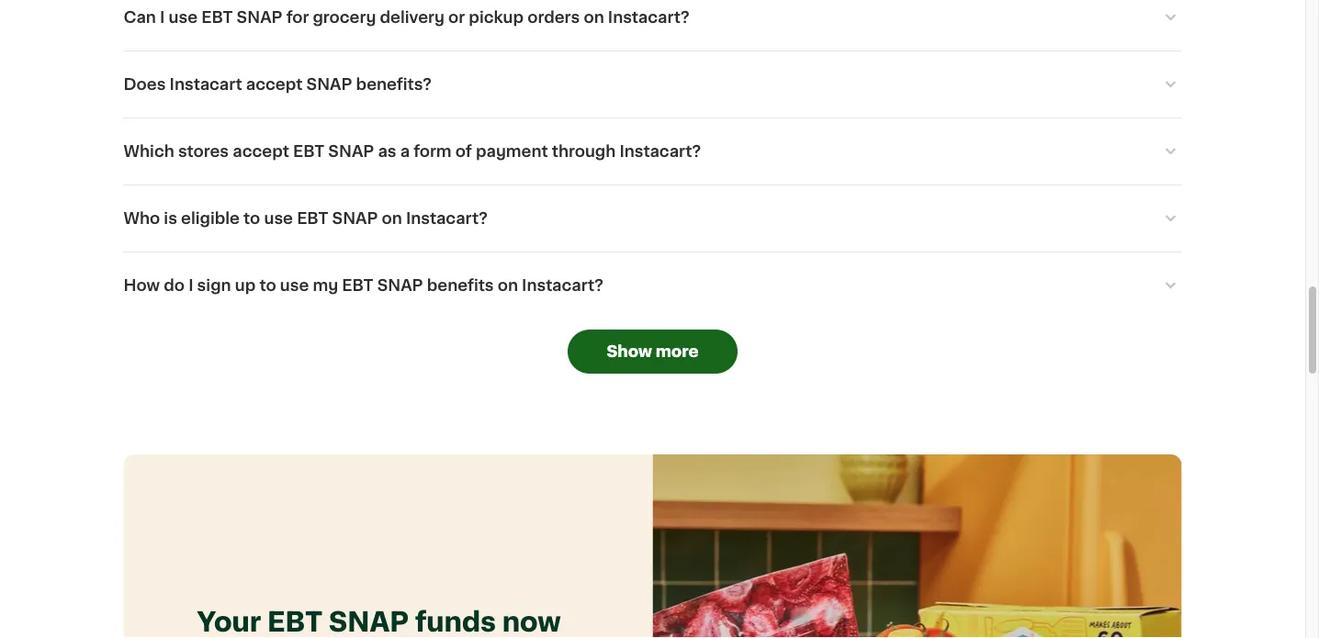 Task type: describe. For each thing, give the bounding box(es) containing it.
funds
[[415, 610, 496, 636]]

of
[[455, 144, 472, 160]]

i inside 'dropdown button'
[[188, 278, 193, 294]]

does instacart accept snap benefits?
[[124, 77, 432, 93]]

payment
[[476, 144, 548, 160]]

eligible
[[181, 211, 240, 227]]

snap up how do i sign up to use my ebt snap benefits on instacart?
[[332, 211, 378, 227]]

snap left for
[[237, 10, 283, 26]]

delivery
[[380, 10, 445, 26]]

accept for snap
[[246, 77, 303, 93]]

snap inside 'dropdown button'
[[377, 278, 423, 294]]

orders
[[528, 10, 580, 26]]

now
[[502, 610, 561, 636]]

through
[[552, 144, 616, 160]]

ebt up who is eligible to use ebt snap on instacart?
[[293, 144, 325, 160]]

do
[[164, 278, 185, 294]]

can i use ebt snap for grocery delivery or pickup orders on instacart? button
[[124, 0, 1182, 51]]

to inside who is eligible to use ebt snap on instacart? dropdown button
[[244, 211, 260, 227]]

can
[[124, 10, 156, 26]]

does instacart accept snap benefits? button
[[124, 52, 1182, 118]]

stores
[[178, 144, 229, 160]]

your
[[197, 610, 261, 636]]

use inside how do i sign up to use my ebt snap benefits on instacart? 'dropdown button'
[[280, 278, 309, 294]]

how do i sign up to use my ebt snap benefits on instacart? button
[[124, 253, 1182, 319]]

benefits
[[427, 278, 494, 294]]

1 vertical spatial on
[[382, 211, 402, 227]]

how
[[124, 278, 160, 294]]

is
[[164, 211, 177, 227]]

who
[[124, 211, 160, 227]]

use inside can i use ebt snap for grocery delivery or pickup orders on instacart? dropdown button
[[169, 10, 198, 26]]

ebt up my
[[297, 211, 328, 227]]

benefits?
[[356, 77, 432, 93]]

show more
[[607, 345, 699, 360]]

ebt up instacart
[[201, 10, 233, 26]]

a
[[400, 144, 410, 160]]

on for benefits
[[498, 278, 518, 294]]

how do i sign up to use my ebt snap benefits on instacart?
[[124, 278, 604, 294]]

which stores accept ebt snap as a form of payment through instacart?
[[124, 144, 701, 160]]



Task type: locate. For each thing, give the bounding box(es) containing it.
snap
[[237, 10, 283, 26], [306, 77, 352, 93], [328, 144, 374, 160], [332, 211, 378, 227], [377, 278, 423, 294], [329, 610, 409, 636]]

i
[[160, 10, 165, 26], [188, 278, 193, 294]]

1 horizontal spatial i
[[188, 278, 193, 294]]

can i use ebt snap for grocery delivery or pickup orders on instacart?
[[124, 10, 690, 26]]

use right can at left top
[[169, 10, 198, 26]]

use
[[169, 10, 198, 26], [264, 211, 293, 227], [280, 278, 309, 294]]

use left my
[[280, 278, 309, 294]]

2 horizontal spatial on
[[584, 10, 604, 26]]

to inside how do i sign up to use my ebt snap benefits on instacart? 'dropdown button'
[[259, 278, 276, 294]]

snap inside your ebt snap funds now
[[329, 610, 409, 636]]

does
[[124, 77, 166, 93]]

on right orders
[[584, 10, 604, 26]]

ebt inside 'dropdown button'
[[342, 278, 373, 294]]

sign
[[197, 278, 231, 294]]

0 vertical spatial use
[[169, 10, 198, 26]]

accept inside which stores accept ebt snap as a form of payment through instacart? dropdown button
[[233, 144, 289, 160]]

which
[[124, 144, 174, 160]]

on for orders
[[584, 10, 604, 26]]

i inside dropdown button
[[160, 10, 165, 26]]

1 vertical spatial use
[[264, 211, 293, 227]]

2 vertical spatial on
[[498, 278, 518, 294]]

pickup
[[469, 10, 524, 26]]

on
[[584, 10, 604, 26], [382, 211, 402, 227], [498, 278, 518, 294]]

1 horizontal spatial on
[[498, 278, 518, 294]]

or
[[448, 10, 465, 26]]

on inside 'dropdown button'
[[498, 278, 518, 294]]

to
[[244, 211, 260, 227], [259, 278, 276, 294]]

more
[[656, 345, 699, 360]]

who is eligible to use ebt snap on instacart?
[[124, 211, 488, 227]]

0 vertical spatial accept
[[246, 77, 303, 93]]

0 vertical spatial on
[[584, 10, 604, 26]]

my
[[313, 278, 338, 294]]

instacart? inside 'dropdown button'
[[522, 278, 604, 294]]

accept right stores
[[233, 144, 289, 160]]

1 vertical spatial to
[[259, 278, 276, 294]]

snap left as
[[328, 144, 374, 160]]

i right 'do'
[[188, 278, 193, 294]]

grocery
[[313, 10, 376, 26]]

i right can at left top
[[160, 10, 165, 26]]

0 horizontal spatial on
[[382, 211, 402, 227]]

1 vertical spatial accept
[[233, 144, 289, 160]]

use inside who is eligible to use ebt snap on instacart? dropdown button
[[264, 211, 293, 227]]

up
[[235, 278, 256, 294]]

which stores accept ebt snap as a form of payment through instacart? button
[[124, 119, 1182, 185]]

snap left funds
[[329, 610, 409, 636]]

snap left benefits
[[377, 278, 423, 294]]

accept
[[246, 77, 303, 93], [233, 144, 289, 160]]

infographic image image
[[653, 455, 1182, 638]]

0 vertical spatial i
[[160, 10, 165, 26]]

on right benefits
[[498, 278, 518, 294]]

snap left benefits?
[[306, 77, 352, 93]]

on down as
[[382, 211, 402, 227]]

ebt right my
[[342, 278, 373, 294]]

use right eligible on the left top
[[264, 211, 293, 227]]

to right eligible on the left top
[[244, 211, 260, 227]]

accept inside does instacart accept snap benefits? dropdown button
[[246, 77, 303, 93]]

as
[[378, 144, 396, 160]]

0 vertical spatial to
[[244, 211, 260, 227]]

1 vertical spatial i
[[188, 278, 193, 294]]

instacart
[[170, 77, 242, 93]]

form
[[414, 144, 452, 160]]

accept for ebt
[[233, 144, 289, 160]]

for
[[286, 10, 309, 26]]

ebt inside your ebt snap funds now
[[267, 610, 323, 636]]

ebt right the your
[[267, 610, 323, 636]]

to right up
[[259, 278, 276, 294]]

show more button
[[568, 330, 738, 374]]

show
[[607, 345, 652, 360]]

who is eligible to use ebt snap on instacart? button
[[124, 186, 1182, 252]]

your ebt snap funds now
[[197, 610, 561, 638]]

ebt
[[201, 10, 233, 26], [293, 144, 325, 160], [297, 211, 328, 227], [342, 278, 373, 294], [267, 610, 323, 636]]

2 vertical spatial use
[[280, 278, 309, 294]]

instacart?
[[608, 10, 690, 26], [620, 144, 701, 160], [406, 211, 488, 227], [522, 278, 604, 294]]

0 horizontal spatial i
[[160, 10, 165, 26]]

accept right instacart
[[246, 77, 303, 93]]



Task type: vqa. For each thing, say whether or not it's contained in the screenshot.
The Than
no



